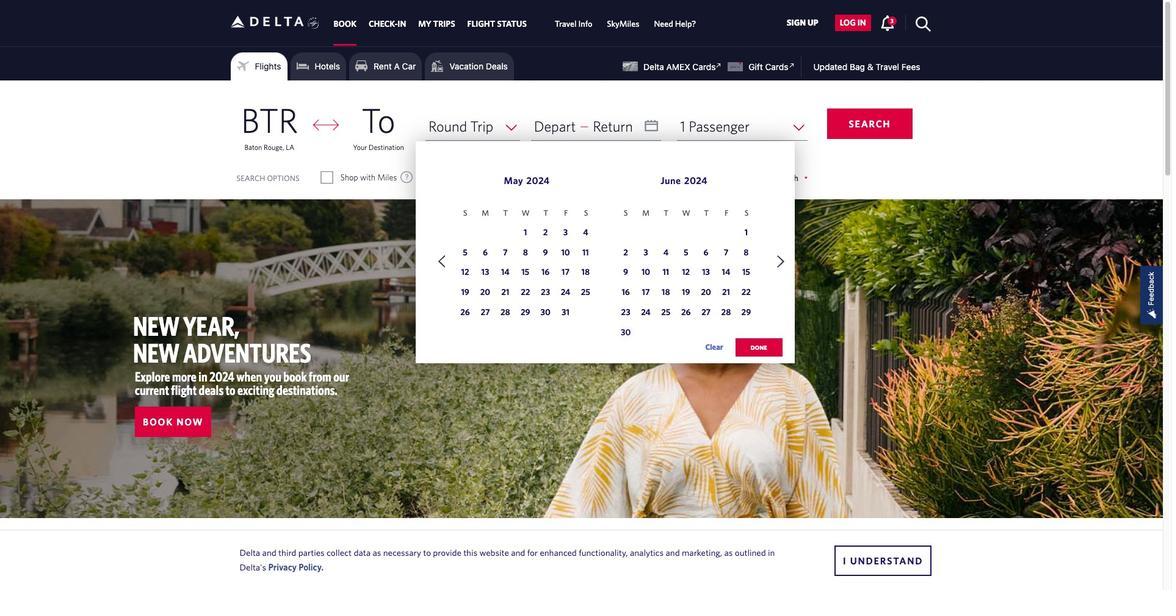 Task type: locate. For each thing, give the bounding box(es) containing it.
1 horizontal spatial f
[[725, 209, 728, 218]]

0 vertical spatial 4
[[583, 227, 588, 237]]

14
[[501, 268, 510, 277], [722, 268, 730, 277]]

may 2024
[[504, 175, 550, 186]]

1 8 link from the left
[[517, 246, 533, 262]]

24
[[561, 288, 570, 297], [641, 308, 651, 318]]

as right data
[[373, 548, 381, 558]]

s
[[463, 209, 467, 218], [584, 209, 588, 218], [624, 209, 628, 218], [745, 209, 749, 218]]

hotels link
[[296, 57, 340, 76]]

advanced
[[736, 173, 772, 183]]

15 link
[[517, 266, 533, 282], [738, 266, 754, 282]]

in right more
[[198, 369, 207, 385]]

28 up 'clear'
[[721, 308, 731, 318]]

1 15 link from the left
[[517, 266, 533, 282]]

1 w from the left
[[522, 209, 530, 218]]

25 link
[[578, 286, 594, 302], [658, 306, 674, 322]]

1 vertical spatial 18
[[662, 288, 670, 297]]

2 19 from the left
[[682, 288, 690, 297]]

1 f from the left
[[564, 209, 568, 218]]

cards right the amex
[[692, 62, 716, 72]]

20 for 2nd 20 link from the right
[[480, 288, 490, 297]]

1 horizontal spatial m
[[642, 209, 649, 218]]

2 21 link from the left
[[718, 286, 734, 302]]

1 12 from the left
[[461, 268, 469, 277]]

5
[[463, 248, 468, 257], [684, 248, 688, 257]]

cards right gift
[[765, 62, 788, 72]]

0 vertical spatial search
[[849, 118, 891, 129]]

from
[[309, 369, 331, 385]]

0 horizontal spatial 22
[[521, 288, 530, 297]]

2 15 from the left
[[742, 268, 750, 277]]

1 14 from the left
[[501, 268, 510, 277]]

round trip
[[428, 118, 493, 135]]

clear
[[705, 343, 723, 352]]

in right log
[[858, 18, 866, 28]]

2 cards from the left
[[765, 62, 788, 72]]

1 vertical spatial delta
[[240, 548, 260, 558]]

28 left 31
[[501, 308, 510, 318]]

1 vertical spatial 16
[[622, 288, 630, 297]]

26 for 1st '26' link
[[460, 308, 470, 318]]

1 vertical spatial 4
[[663, 248, 668, 257]]

delta inside delta amex cards link
[[643, 62, 664, 72]]

to
[[362, 100, 395, 140]]

2 horizontal spatial in
[[858, 18, 866, 28]]

1 5 link from the left
[[457, 246, 473, 262]]

bag
[[850, 62, 865, 72]]

1 27 link from the left
[[477, 306, 493, 322]]

0 horizontal spatial 5 link
[[457, 246, 473, 262]]

1 down advanced
[[745, 227, 748, 237]]

1 horizontal spatial 6 link
[[698, 246, 714, 262]]

delta for delta amex cards
[[643, 62, 664, 72]]

info
[[578, 19, 592, 29]]

7
[[503, 248, 508, 257], [724, 248, 728, 257]]

1 horizontal spatial 16
[[622, 288, 630, 297]]

2 s from the left
[[584, 209, 588, 218]]

1 horizontal spatial 19
[[682, 288, 690, 297]]

4
[[583, 227, 588, 237], [663, 248, 668, 257]]

12 for 2nd 12 link from the left
[[682, 268, 690, 277]]

0 horizontal spatial 20 link
[[477, 286, 493, 302]]

delta's
[[240, 563, 266, 573]]

0 vertical spatial 3 link
[[880, 15, 897, 30]]

26 link
[[457, 306, 473, 322], [678, 306, 694, 322]]

search
[[849, 118, 891, 129], [237, 174, 265, 183]]

rent a car
[[374, 61, 416, 71]]

19 for second '19' link from left
[[682, 288, 690, 297]]

0 horizontal spatial search
[[237, 174, 265, 183]]

necessary
[[383, 548, 421, 558]]

0 vertical spatial 24 link
[[558, 286, 573, 302]]

16
[[541, 268, 550, 277], [622, 288, 630, 297]]

gift cards link
[[728, 60, 797, 72]]

2 8 from the left
[[744, 248, 749, 257]]

2024 right june
[[684, 175, 708, 186]]

tab list containing book
[[327, 0, 703, 46]]

in
[[858, 18, 866, 28], [198, 369, 207, 385], [768, 548, 775, 558]]

0 horizontal spatial 23
[[541, 288, 550, 297]]

0 vertical spatial to
[[226, 383, 235, 398]]

3
[[890, 17, 894, 24], [563, 227, 568, 237], [644, 248, 648, 257]]

1 horizontal spatial 30
[[621, 328, 631, 338]]

1 link down advanced
[[738, 226, 754, 242]]

2 w from the left
[[682, 209, 690, 218]]

1 horizontal spatial 25 link
[[658, 306, 674, 322]]

0 horizontal spatial as
[[373, 548, 381, 558]]

delta up delta's
[[240, 548, 260, 558]]

29 link up done
[[738, 306, 754, 322]]

depart
[[534, 118, 576, 135]]

2 8 link from the left
[[738, 246, 754, 262]]

1 vertical spatial 17 link
[[638, 286, 654, 302]]

search for search options
[[237, 174, 265, 183]]

0 horizontal spatial 9
[[543, 248, 548, 257]]

search inside button
[[849, 118, 891, 129]]

and right analytics
[[666, 548, 680, 558]]

1 horizontal spatial search
[[849, 118, 891, 129]]

0 vertical spatial 25 link
[[578, 286, 594, 302]]

2 new from the top
[[133, 338, 179, 369]]

0 vertical spatial 4 link
[[578, 226, 594, 242]]

travel left "info"
[[555, 19, 576, 29]]

1 8 from the left
[[523, 248, 528, 257]]

1 7 link from the left
[[497, 246, 513, 262]]

m for june
[[642, 209, 649, 218]]

0 horizontal spatial 29
[[521, 308, 530, 318]]

28 for second 28 link from left
[[721, 308, 731, 318]]

and left for
[[511, 548, 525, 558]]

in right outlined
[[768, 548, 775, 558]]

as left outlined
[[724, 548, 733, 558]]

sign up link
[[782, 15, 823, 31]]

1 vertical spatial 18 link
[[658, 286, 674, 302]]

1
[[680, 118, 685, 135], [524, 227, 527, 237], [745, 227, 748, 237]]

23
[[541, 288, 550, 297], [621, 308, 630, 318]]

30 for top 30 link
[[541, 308, 550, 318]]

privacy
[[268, 563, 297, 573]]

23 for leftmost 23 link
[[541, 288, 550, 297]]

2024 inside explore more in 2024 when you book from our current flight deals to exciting destinations.
[[210, 369, 234, 385]]

1 horizontal spatial 21 link
[[718, 286, 734, 302]]

1 29 from the left
[[521, 308, 530, 318]]

1 27 from the left
[[481, 308, 490, 318]]

1 down may 2024
[[524, 227, 527, 237]]

1 15 from the left
[[521, 268, 529, 277]]

1 horizontal spatial delta
[[643, 62, 664, 72]]

2 22 from the left
[[742, 288, 751, 297]]

1 horizontal spatial 22 link
[[738, 286, 754, 302]]

28 link up 'clear'
[[718, 306, 734, 322]]

privacy policy. link
[[268, 563, 324, 573]]

22 link
[[517, 286, 533, 302], [738, 286, 754, 302]]

1 22 link from the left
[[517, 286, 533, 302]]

when
[[236, 369, 262, 385]]

to left provide
[[423, 548, 431, 558]]

calendar expanded, use arrow keys to select date application
[[415, 142, 795, 370]]

options
[[267, 174, 299, 183]]

1 horizontal spatial 20
[[701, 288, 711, 297]]

1 14 link from the left
[[497, 266, 513, 282]]

1 vertical spatial 10 link
[[638, 266, 654, 282]]

1 horizontal spatial 10 link
[[638, 266, 654, 282]]

hotels
[[315, 61, 340, 71]]

understand
[[850, 556, 923, 567]]

delta inside delta and third parties collect data as necessary to provide this website and for enhanced functionality, analytics and marketing, as outlined in delta's
[[240, 548, 260, 558]]

0 horizontal spatial 6
[[483, 248, 488, 257]]

1 19 link from the left
[[457, 286, 473, 302]]

m for may
[[482, 209, 489, 218]]

t down may
[[503, 209, 508, 218]]

round
[[428, 118, 467, 135]]

28 link left 31 link
[[497, 306, 513, 322]]

1 vertical spatial 24
[[641, 308, 651, 318]]

search down '&'
[[849, 118, 891, 129]]

refundable fares
[[449, 173, 509, 183]]

2 6 link from the left
[[698, 246, 714, 262]]

2 14 from the left
[[722, 268, 730, 277]]

2 26 from the left
[[681, 308, 691, 318]]

2 m from the left
[[642, 209, 649, 218]]

1 s from the left
[[463, 209, 467, 218]]

tab list
[[327, 0, 703, 46]]

in
[[398, 19, 406, 29]]

0 horizontal spatial 19 link
[[457, 286, 473, 302]]

2 f from the left
[[725, 209, 728, 218]]

1 horizontal spatial 28 link
[[718, 306, 734, 322]]

19 for 1st '19' link from the left
[[461, 288, 469, 297]]

2 27 link from the left
[[698, 306, 714, 322]]

2 20 link from the left
[[698, 286, 714, 302]]

cards inside delta amex cards link
[[692, 62, 716, 72]]

22 for first the 22 link from the left
[[521, 288, 530, 297]]

0 vertical spatial 3
[[890, 17, 894, 24]]

1 horizontal spatial 12 link
[[678, 266, 694, 282]]

0 vertical spatial 17
[[562, 268, 569, 277]]

advanced search link
[[736, 173, 807, 183]]

t down my dates are flexible checkbox on the left top
[[543, 209, 548, 218]]

deals
[[486, 61, 508, 71]]

1 left passenger at the right of the page
[[680, 118, 685, 135]]

0 horizontal spatial 20
[[480, 288, 490, 297]]

29 left 31
[[521, 308, 530, 318]]

destination
[[369, 143, 404, 151]]

w down may 2024
[[522, 209, 530, 218]]

1 cards from the left
[[692, 62, 716, 72]]

2 13 link from the left
[[698, 266, 714, 282]]

explore more in 2024 when you book from our current flight deals to exciting destinations. link
[[135, 369, 349, 398]]

1 inside field
[[680, 118, 685, 135]]

0 horizontal spatial 17 link
[[558, 266, 573, 282]]

1 horizontal spatial 21
[[722, 288, 730, 297]]

0 horizontal spatial delta
[[240, 548, 260, 558]]

1 vertical spatial 30
[[621, 328, 631, 338]]

2 5 link from the left
[[678, 246, 694, 262]]

1 horizontal spatial to
[[423, 548, 431, 558]]

1 26 from the left
[[460, 308, 470, 318]]

i understand
[[843, 556, 923, 567]]

2 19 link from the left
[[678, 286, 694, 302]]

year,
[[183, 311, 239, 342]]

0 horizontal spatial 19
[[461, 288, 469, 297]]

delta
[[643, 62, 664, 72], [240, 548, 260, 558]]

book right skyteam 'image'
[[334, 19, 356, 29]]

destinations.
[[277, 383, 337, 398]]

t down june 2024 on the right top
[[704, 209, 709, 218]]

1 5 from the left
[[463, 248, 468, 257]]

30 for bottommost 30 link
[[621, 328, 631, 338]]

to right "deals"
[[226, 383, 235, 398]]

2024 left when
[[210, 369, 234, 385]]

sign
[[787, 18, 806, 28]]

1 horizontal spatial 28
[[721, 308, 731, 318]]

19
[[461, 288, 469, 297], [682, 288, 690, 297]]

explore
[[135, 369, 170, 385]]

2 29 from the left
[[741, 308, 751, 318]]

la
[[286, 143, 294, 151]]

shop with miles
[[340, 173, 397, 183]]

f for june 2024
[[725, 209, 728, 218]]

&
[[867, 62, 873, 72]]

flights
[[255, 61, 281, 71]]

1 horizontal spatial 16 link
[[618, 286, 634, 302]]

2 12 link from the left
[[678, 266, 694, 282]]

0 horizontal spatial in
[[198, 369, 207, 385]]

analytics
[[630, 548, 664, 558]]

1 7 from the left
[[503, 248, 508, 257]]

29 up done
[[741, 308, 751, 318]]

1 horizontal spatial 1 link
[[738, 226, 754, 242]]

2 27 from the left
[[701, 308, 711, 318]]

car
[[402, 61, 416, 71]]

3 t from the left
[[664, 209, 668, 218]]

29 link left 31 link
[[517, 306, 533, 322]]

t down june
[[664, 209, 668, 218]]

1 vertical spatial book
[[143, 417, 173, 428]]

w down june 2024 on the right top
[[682, 209, 690, 218]]

0 horizontal spatial 3
[[563, 227, 568, 237]]

9 for the top "9" link
[[543, 248, 548, 257]]

delta for delta and third parties collect data as necessary to provide this website and for enhanced functionality, analytics and marketing, as outlined in delta's
[[240, 548, 260, 558]]

12 link
[[457, 266, 473, 282], [678, 266, 694, 282]]

delta left the amex
[[643, 62, 664, 72]]

0 vertical spatial in
[[858, 18, 866, 28]]

delta amex cards
[[643, 62, 716, 72]]

0 horizontal spatial w
[[522, 209, 530, 218]]

1 vertical spatial to
[[423, 548, 431, 558]]

0 horizontal spatial 5
[[463, 248, 468, 257]]

0 horizontal spatial 25
[[581, 288, 590, 297]]

13 link
[[477, 266, 493, 282], [698, 266, 714, 282]]

2 22 link from the left
[[738, 286, 754, 302]]

0 horizontal spatial 8
[[523, 248, 528, 257]]

2 20 from the left
[[701, 288, 711, 297]]

0 horizontal spatial 8 link
[[517, 246, 533, 262]]

Round Trip field
[[425, 112, 520, 141]]

search for search
[[849, 118, 891, 129]]

2 13 from the left
[[702, 268, 710, 277]]

28
[[501, 308, 510, 318], [721, 308, 731, 318]]

25
[[581, 288, 590, 297], [661, 308, 671, 318]]

you
[[264, 369, 281, 385]]

book left now
[[143, 417, 173, 428]]

1 horizontal spatial 5 link
[[678, 246, 694, 262]]

2 12 from the left
[[682, 268, 690, 277]]

0 vertical spatial 23 link
[[538, 286, 553, 302]]

1 horizontal spatial as
[[724, 548, 733, 558]]

2 and from the left
[[511, 548, 525, 558]]

1 21 link from the left
[[497, 286, 513, 302]]

search down "baton"
[[237, 174, 265, 183]]

and left third at the left bottom of page
[[262, 548, 276, 558]]

2 7 from the left
[[724, 248, 728, 257]]

19 link
[[457, 286, 473, 302], [678, 286, 694, 302]]

1 horizontal spatial travel
[[876, 62, 899, 72]]

delta
[[513, 554, 543, 564]]

0 horizontal spatial 15 link
[[517, 266, 533, 282]]

0 horizontal spatial 13
[[481, 268, 489, 277]]

1 horizontal spatial 27 link
[[698, 306, 714, 322]]

0 horizontal spatial 14 link
[[497, 266, 513, 282]]

0 vertical spatial 23
[[541, 288, 550, 297]]

1 link down may 2024
[[517, 226, 533, 242]]

1 vertical spatial 17
[[642, 288, 650, 297]]

8
[[523, 248, 528, 257], [744, 248, 749, 257]]

more
[[172, 369, 196, 385]]

1 28 link from the left
[[497, 306, 513, 322]]

for
[[527, 548, 538, 558]]

0 horizontal spatial 13 link
[[477, 266, 493, 282]]

1 horizontal spatial 2024
[[526, 175, 550, 186]]

1 m from the left
[[482, 209, 489, 218]]

1 horizontal spatial 7 link
[[718, 246, 734, 262]]

0 vertical spatial 16
[[541, 268, 550, 277]]

1 21 from the left
[[501, 288, 509, 297]]

1 as from the left
[[373, 548, 381, 558]]

skyteam image
[[308, 4, 319, 42]]

2 vertical spatial 3
[[644, 248, 648, 257]]

1 horizontal spatial 19 link
[[678, 286, 694, 302]]

2 28 from the left
[[721, 308, 731, 318]]

cards
[[692, 62, 716, 72], [765, 62, 788, 72]]

0 horizontal spatial 30
[[541, 308, 550, 318]]

in inside explore more in 2024 when you book from our current flight deals to exciting destinations.
[[198, 369, 207, 385]]

travel right '&'
[[876, 62, 899, 72]]

book inside book now link
[[143, 417, 173, 428]]

search
[[774, 173, 798, 183]]

None text field
[[531, 112, 661, 141]]

2024 right may
[[526, 175, 550, 186]]

0 vertical spatial 10
[[561, 248, 570, 257]]

17
[[562, 268, 569, 277], [642, 288, 650, 297]]

7 for first the 7 "link" from right
[[724, 248, 728, 257]]

1 horizontal spatial 8
[[744, 248, 749, 257]]

1 horizontal spatial 2
[[623, 248, 628, 257]]

book inside tab list
[[334, 19, 356, 29]]

Shop with Miles checkbox
[[321, 172, 332, 184]]

2 as from the left
[[724, 548, 733, 558]]

1 19 from the left
[[461, 288, 469, 297]]

1 22 from the left
[[521, 288, 530, 297]]

1 28 from the left
[[501, 308, 510, 318]]

2 21 from the left
[[722, 288, 730, 297]]

11 link
[[578, 246, 594, 262], [658, 266, 674, 282]]

to inside delta and third parties collect data as necessary to provide this website and for enhanced functionality, analytics and marketing, as outlined in delta's
[[423, 548, 431, 558]]

1 13 link from the left
[[477, 266, 493, 282]]

1 20 from the left
[[480, 288, 490, 297]]

0 horizontal spatial 26
[[460, 308, 470, 318]]

0 horizontal spatial 26 link
[[457, 306, 473, 322]]

1 13 from the left
[[481, 268, 489, 277]]

book tab panel
[[0, 81, 1163, 370]]

2 1 link from the left
[[738, 226, 754, 242]]

done
[[751, 344, 767, 352]]

1 vertical spatial 9
[[623, 268, 628, 277]]

2 5 from the left
[[684, 248, 688, 257]]

1 horizontal spatial 24 link
[[638, 306, 654, 322]]

fees
[[901, 62, 920, 72]]

i understand button
[[834, 546, 932, 577]]



Task type: vqa. For each thing, say whether or not it's contained in the screenshot.


Task type: describe. For each thing, give the bounding box(es) containing it.
with
[[360, 173, 375, 183]]

outlined
[[735, 548, 766, 558]]

1 26 link from the left
[[457, 306, 473, 322]]

0 horizontal spatial 24 link
[[558, 286, 573, 302]]

btr
[[241, 100, 298, 140]]

0 horizontal spatial 23 link
[[538, 286, 553, 302]]

24 for leftmost "24" link
[[561, 288, 570, 297]]

26 for second '26' link
[[681, 308, 691, 318]]

28 for 1st 28 link from the left
[[501, 308, 510, 318]]

fares
[[490, 173, 509, 183]]

f for may 2024
[[564, 209, 568, 218]]

2 horizontal spatial 1
[[745, 227, 748, 237]]

book for book
[[334, 19, 356, 29]]

2 26 link from the left
[[678, 306, 694, 322]]

now
[[177, 417, 204, 428]]

0 horizontal spatial 2 link
[[538, 226, 553, 242]]

20 for first 20 link from right
[[701, 288, 711, 297]]

delta amex cards link
[[623, 60, 725, 72]]

1 6 link from the left
[[477, 246, 493, 262]]

travel info
[[555, 19, 592, 29]]

2 29 link from the left
[[738, 306, 754, 322]]

adventures
[[183, 338, 311, 369]]

status
[[497, 19, 527, 29]]

7 for 1st the 7 "link" from the left
[[503, 248, 508, 257]]

1 vertical spatial 11
[[663, 268, 669, 277]]

in inside button
[[858, 18, 866, 28]]

functionality,
[[579, 548, 628, 558]]

1 vertical spatial 23 link
[[618, 306, 634, 322]]

1 20 link from the left
[[477, 286, 493, 302]]

0 vertical spatial 11
[[582, 248, 589, 257]]

3 and from the left
[[666, 548, 680, 558]]

4 for the topmost 4 link
[[583, 227, 588, 237]]

parties
[[298, 548, 325, 558]]

1 horizontal spatial 17 link
[[638, 286, 654, 302]]

return
[[593, 118, 633, 135]]

log in
[[840, 18, 866, 28]]

need help? link
[[654, 13, 696, 35]]

1 29 link from the left
[[517, 306, 533, 322]]

book link
[[334, 13, 356, 35]]

2 horizontal spatial 3
[[890, 17, 894, 24]]

1 vertical spatial 9 link
[[618, 266, 634, 282]]

0 vertical spatial 17 link
[[558, 266, 573, 282]]

1 6 from the left
[[483, 248, 488, 257]]

1 Passenger field
[[677, 112, 807, 141]]

3 s from the left
[[624, 209, 628, 218]]

baton
[[244, 143, 262, 151]]

enhanced
[[540, 548, 577, 558]]

done button
[[735, 339, 782, 357]]

2 t from the left
[[543, 209, 548, 218]]

search button
[[827, 109, 912, 139]]

4 for bottommost 4 link
[[663, 248, 668, 257]]

1 passenger
[[680, 118, 750, 135]]

vacation deals
[[449, 61, 508, 71]]

this link opens another site in a new window that may not follow the same accessibility policies as delta air lines. image
[[713, 60, 725, 71]]

provide
[[433, 548, 461, 558]]

third
[[278, 548, 296, 558]]

24 for bottommost "24" link
[[641, 308, 651, 318]]

4 t from the left
[[704, 209, 709, 218]]

0 horizontal spatial 18
[[581, 268, 590, 277]]

vacation
[[449, 61, 483, 71]]

1 1 link from the left
[[517, 226, 533, 242]]

to inside explore more in 2024 when you book from our current flight deals to exciting destinations.
[[226, 383, 235, 398]]

1 new from the top
[[133, 311, 179, 342]]

0 horizontal spatial 2
[[543, 227, 548, 237]]

clear button
[[705, 339, 723, 357]]

updated bag & travel fees link
[[801, 62, 920, 72]]

log in button
[[835, 15, 871, 31]]

check-in
[[369, 19, 406, 29]]

need help?
[[654, 19, 696, 29]]

trips
[[433, 19, 455, 29]]

1 t from the left
[[503, 209, 508, 218]]

22 for second the 22 link
[[742, 288, 751, 297]]

none text field inside book "tab panel"
[[531, 112, 661, 141]]

1 horizontal spatial 18 link
[[658, 286, 674, 302]]

23 for the bottom 23 link
[[621, 308, 630, 318]]

trip
[[470, 118, 493, 135]]

10 for 10 link to the left
[[561, 248, 570, 257]]

14 for second the 14 link
[[722, 268, 730, 277]]

june 2024
[[661, 175, 708, 186]]

1 horizontal spatial 25
[[661, 308, 671, 318]]

27 for 2nd 27 link from right
[[481, 308, 490, 318]]

may
[[504, 175, 523, 186]]

need
[[654, 19, 673, 29]]

2 horizontal spatial 3 link
[[880, 15, 897, 30]]

sign up
[[787, 18, 818, 28]]

2 15 link from the left
[[738, 266, 754, 282]]

1 vertical spatial 30 link
[[618, 326, 634, 342]]

1 vertical spatial 4 link
[[658, 246, 674, 262]]

btr baton rouge, la
[[241, 100, 298, 151]]

1 horizontal spatial 11 link
[[658, 266, 674, 282]]

0 horizontal spatial 18 link
[[578, 266, 594, 282]]

w for june
[[682, 209, 690, 218]]

0 vertical spatial 30 link
[[538, 306, 553, 322]]

​
[[418, 172, 420, 183]]

2 6 from the left
[[704, 248, 708, 257]]

the
[[491, 554, 510, 564]]

0 vertical spatial 9 link
[[538, 246, 553, 262]]

book for book now
[[143, 417, 173, 428]]

the delta customer experience
[[491, 554, 663, 564]]

0 vertical spatial 16 link
[[538, 266, 553, 282]]

4 s from the left
[[745, 209, 749, 218]]

1 vertical spatial 24 link
[[638, 306, 654, 322]]

21 for second 21 link from the right
[[501, 288, 509, 297]]

14 for 1st the 14 link from left
[[501, 268, 510, 277]]

0 horizontal spatial 16
[[541, 268, 550, 277]]

amex
[[666, 62, 690, 72]]

updated
[[813, 62, 847, 72]]

check-
[[369, 19, 398, 29]]

1 vertical spatial 16 link
[[618, 286, 634, 302]]

flight
[[467, 19, 495, 29]]

1 and from the left
[[262, 548, 276, 558]]

this
[[463, 548, 477, 558]]

31
[[562, 308, 569, 318]]

skymiles
[[607, 19, 639, 29]]

data
[[354, 548, 371, 558]]

collect
[[327, 548, 352, 558]]

rent
[[374, 61, 392, 71]]

rouge,
[[264, 143, 284, 151]]

0 horizontal spatial 10 link
[[558, 246, 573, 262]]

2 vertical spatial 3 link
[[638, 246, 654, 262]]

w for may
[[522, 209, 530, 218]]

gift
[[749, 62, 763, 72]]

experience
[[603, 554, 663, 564]]

27 for 1st 27 link from right
[[701, 308, 711, 318]]

a
[[394, 61, 400, 71]]

delta air lines image
[[230, 3, 304, 41]]

2 14 link from the left
[[718, 266, 734, 282]]

1 vertical spatial 25 link
[[658, 306, 674, 322]]

1 horizontal spatial 17
[[642, 288, 650, 297]]

shop
[[340, 173, 358, 183]]

10 for the right 10 link
[[641, 268, 650, 277]]

deals
[[199, 383, 224, 398]]

0 horizontal spatial 17
[[562, 268, 569, 277]]

2 28 link from the left
[[718, 306, 734, 322]]

21 for first 21 link from the right
[[722, 288, 730, 297]]

book now link
[[135, 407, 211, 438]]

travel info link
[[555, 13, 592, 35]]

help?
[[675, 19, 696, 29]]

our
[[333, 369, 349, 385]]

1 vertical spatial 3 link
[[558, 226, 573, 242]]

new year, new adventures
[[133, 311, 311, 369]]

june
[[661, 175, 681, 186]]

policy.
[[299, 563, 324, 573]]

12 for 2nd 12 link from right
[[461, 268, 469, 277]]

delta and third parties collect data as necessary to provide this website and for enhanced functionality, analytics and marketing, as outlined in delta's
[[240, 548, 775, 573]]

search options
[[237, 174, 299, 183]]

to your destination
[[353, 100, 404, 151]]

2024 for may 2024
[[526, 175, 550, 186]]

exciting
[[237, 383, 275, 398]]

flight status
[[467, 19, 527, 29]]

3 for middle 3 link
[[563, 227, 568, 237]]

travel inside tab list
[[555, 19, 576, 29]]

gift cards
[[749, 62, 788, 72]]

2 7 link from the left
[[718, 246, 734, 262]]

flight status link
[[467, 13, 527, 35]]

0 vertical spatial 11 link
[[578, 246, 594, 262]]

in inside delta and third parties collect data as necessary to provide this website and for enhanced functionality, analytics and marketing, as outlined in delta's
[[768, 548, 775, 558]]

updated bag & travel fees
[[813, 62, 920, 72]]

this link opens another site in a new window that may not follow the same accessibility policies as delta air lines. image
[[786, 60, 797, 71]]

my trips link
[[418, 13, 455, 35]]

2024 for june 2024
[[684, 175, 708, 186]]

3 for the bottom 3 link
[[644, 248, 648, 257]]

1 12 link from the left
[[457, 266, 473, 282]]

log
[[840, 18, 856, 28]]

cards inside gift cards link
[[765, 62, 788, 72]]

My dates are flexible checkbox
[[540, 172, 551, 184]]

9 for "9" link to the bottom
[[623, 268, 628, 277]]

privacy policy.
[[268, 563, 324, 573]]

book
[[283, 369, 307, 385]]

1 horizontal spatial 2 link
[[618, 246, 634, 262]]

0 horizontal spatial 1
[[524, 227, 527, 237]]

1 horizontal spatial 18
[[662, 288, 670, 297]]



